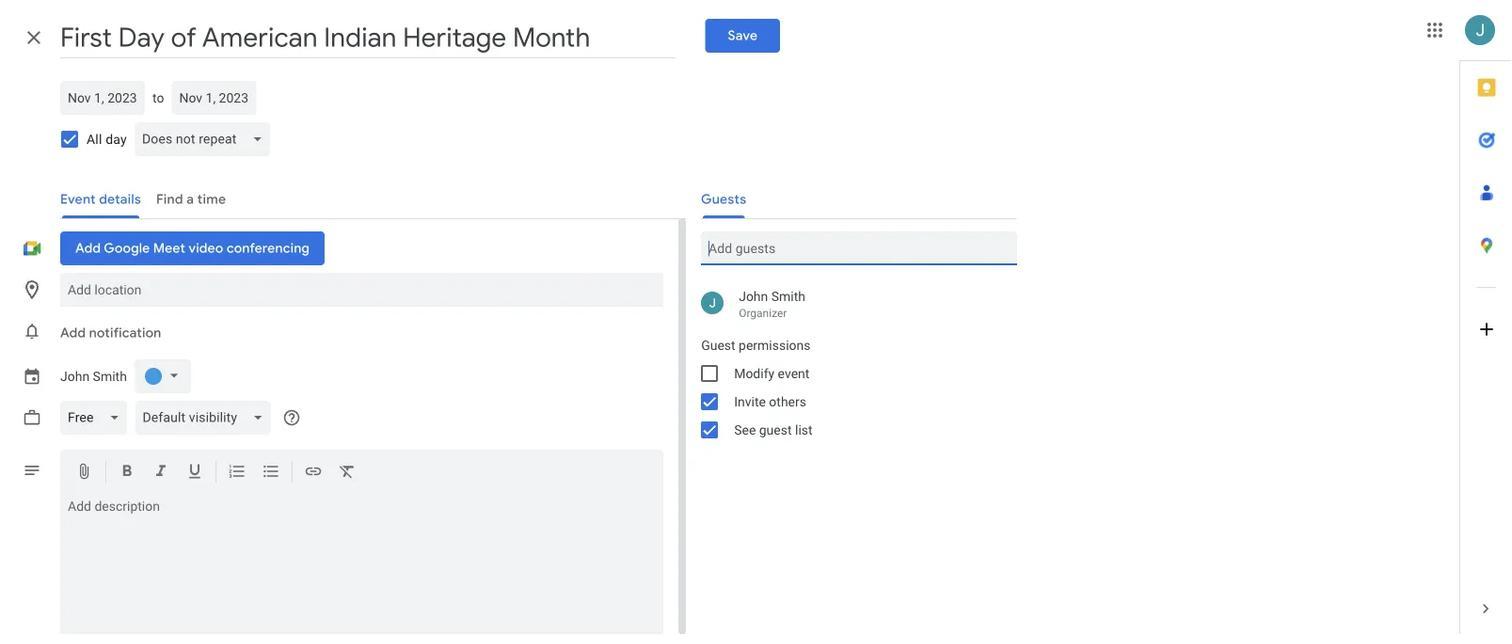 Task type: vqa. For each thing, say whether or not it's contained in the screenshot.
Add notification
yes



Task type: locate. For each thing, give the bounding box(es) containing it.
End date text field
[[179, 87, 249, 109]]

add
[[60, 325, 86, 342]]

john inside john smith organizer
[[739, 289, 768, 304]]

underline image
[[185, 462, 204, 484]]

1 horizontal spatial john
[[739, 289, 768, 304]]

0 horizontal spatial smith
[[93, 369, 127, 384]]

john for john smith
[[60, 369, 90, 384]]

tab list
[[1461, 61, 1513, 583]]

all
[[87, 131, 102, 147]]

save
[[728, 27, 758, 44]]

see guest list
[[734, 422, 813, 438]]

1 vertical spatial john
[[60, 369, 90, 384]]

john up organizer
[[739, 289, 768, 304]]

guest
[[759, 422, 792, 438]]

0 horizontal spatial john
[[60, 369, 90, 384]]

john smith
[[60, 369, 127, 384]]

Description text field
[[60, 499, 664, 635]]

john for john smith organizer
[[739, 289, 768, 304]]

numbered list image
[[228, 462, 247, 484]]

smith inside john smith organizer
[[772, 289, 806, 304]]

group containing guest permissions
[[686, 331, 1018, 444]]

smith
[[772, 289, 806, 304], [93, 369, 127, 384]]

None field
[[134, 122, 278, 156], [60, 401, 135, 435], [135, 401, 279, 435], [134, 122, 278, 156], [60, 401, 135, 435], [135, 401, 279, 435]]

group
[[686, 331, 1018, 444]]

0 vertical spatial john
[[739, 289, 768, 304]]

john down add
[[60, 369, 90, 384]]

remove formatting image
[[338, 462, 357, 484]]

Start date text field
[[68, 87, 137, 109]]

insert link image
[[304, 462, 323, 484]]

smith up organizer
[[772, 289, 806, 304]]

smith for john smith organizer
[[772, 289, 806, 304]]

Title text field
[[60, 17, 676, 58]]

john
[[739, 289, 768, 304], [60, 369, 90, 384]]

bold image
[[118, 462, 136, 484]]

smith down add notification button
[[93, 369, 127, 384]]

Guests text field
[[709, 232, 1010, 265]]

invite
[[734, 394, 766, 409]]

1 horizontal spatial smith
[[772, 289, 806, 304]]

modify event
[[734, 366, 810, 381]]

1 vertical spatial smith
[[93, 369, 127, 384]]

organizer
[[739, 307, 787, 320]]

0 vertical spatial smith
[[772, 289, 806, 304]]

italic image
[[152, 462, 170, 484]]

others
[[769, 394, 807, 409]]

john smith organizer
[[739, 289, 806, 320]]



Task type: describe. For each thing, give the bounding box(es) containing it.
john smith, organizer tree item
[[686, 284, 1018, 324]]

guest permissions
[[701, 337, 811, 353]]

all day
[[87, 131, 127, 147]]

see
[[734, 422, 756, 438]]

permissions
[[739, 337, 811, 353]]

bulleted list image
[[262, 462, 281, 484]]

modify
[[734, 366, 775, 381]]

guest
[[701, 337, 736, 353]]

invite others
[[734, 394, 807, 409]]

event
[[778, 366, 810, 381]]

to
[[152, 90, 164, 105]]

smith for john smith
[[93, 369, 127, 384]]

Location text field
[[68, 273, 656, 307]]

save button
[[706, 19, 781, 53]]

add notification button
[[53, 311, 169, 356]]

day
[[106, 131, 127, 147]]

notification
[[89, 325, 161, 342]]

list
[[795, 422, 813, 438]]

formatting options toolbar
[[60, 450, 664, 496]]

add notification
[[60, 325, 161, 342]]



